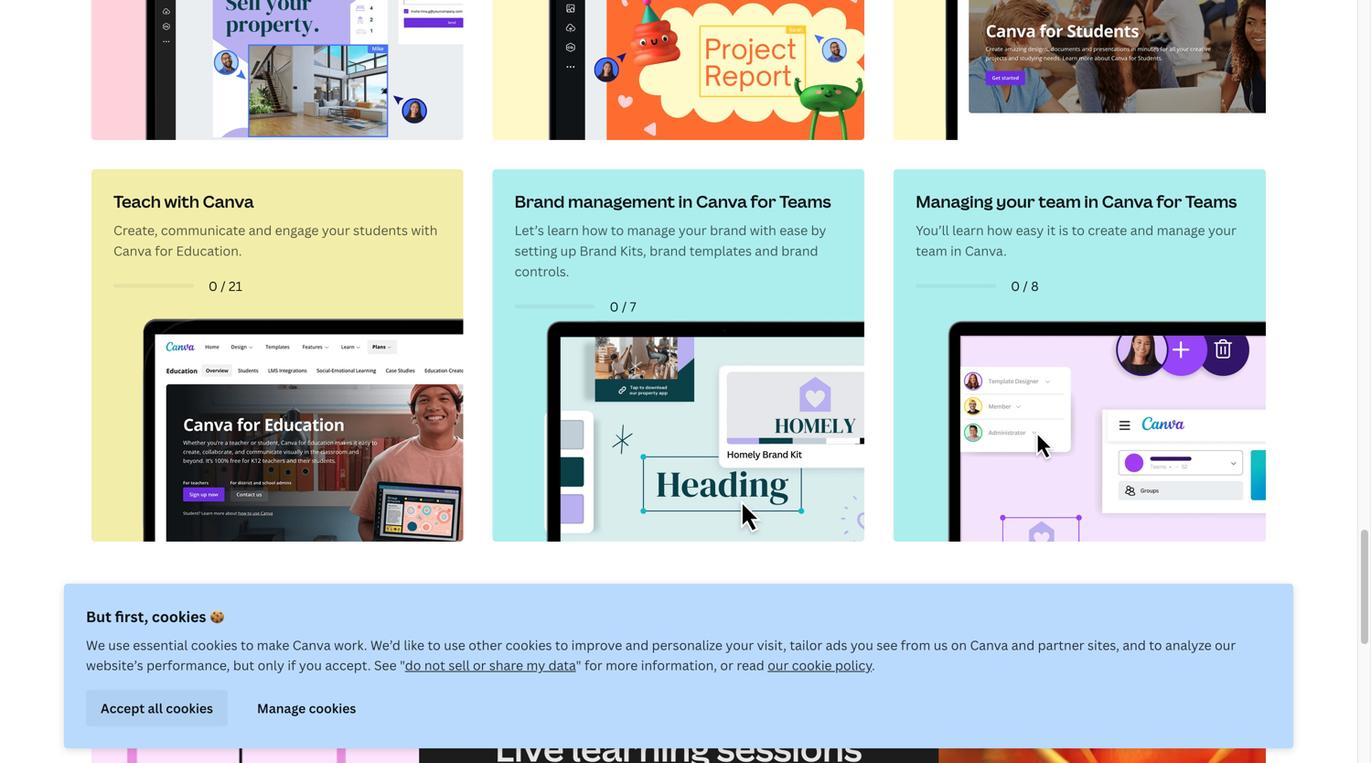 Task type: locate. For each thing, give the bounding box(es) containing it.
in up create
[[1085, 191, 1099, 213]]

is
[[1059, 222, 1069, 239]]

our down visit,
[[768, 657, 789, 674]]

1 " from the left
[[400, 657, 405, 674]]

0 horizontal spatial /
[[221, 277, 226, 295]]

for inside "teach with canva create, communicate and engage your students with canva for education."
[[155, 242, 173, 259]]

0 horizontal spatial you
[[299, 657, 322, 674]]

/ left the 7
[[622, 298, 627, 315]]

0 horizontal spatial manage
[[627, 222, 676, 239]]

2 learn from the left
[[953, 222, 984, 239]]

1 learn from the left
[[548, 222, 579, 239]]

/ left 8
[[1024, 277, 1029, 295]]

first,
[[115, 607, 148, 626]]

1 horizontal spatial tutorials education image
[[900, 0, 1267, 140]]

more
[[606, 657, 638, 674]]

/ left 21
[[221, 277, 226, 295]]

2 manage from the left
[[1157, 222, 1206, 239]]

onboarding team members image
[[98, 0, 464, 140]]

use up website's
[[108, 637, 130, 654]]

1 horizontal spatial 0
[[610, 298, 619, 315]]

your
[[997, 191, 1036, 213], [322, 222, 350, 239], [679, 222, 707, 239], [1209, 222, 1237, 239], [726, 637, 754, 654]]

how inside managing your team in canva for teams you'll learn how easy it is to create and manage your team in canva.
[[988, 222, 1013, 239]]

1 horizontal spatial or
[[721, 657, 734, 674]]

1 manage from the left
[[627, 222, 676, 239]]

performance,
[[147, 657, 230, 674]]

like
[[404, 637, 425, 654]]

canva up create
[[1103, 191, 1154, 213]]

0 horizontal spatial teams
[[780, 191, 832, 213]]

0 horizontal spatial team
[[916, 242, 948, 259]]

team up is
[[1039, 191, 1082, 213]]

0
[[209, 277, 218, 295], [1012, 277, 1021, 295], [610, 298, 619, 315]]

for inside brand management in canva for teams let's learn how to manage your brand with ease by setting up brand kits, brand templates and brand controls.
[[751, 191, 777, 213]]

canva up the communicate
[[203, 191, 254, 213]]

our inside we use essential cookies to make canva work. we'd like to use other cookies to improve and personalize your visit, tailor ads you see from us on canva and partner sites, and to analyze our website's performance, but only if you accept. see "
[[1216, 637, 1237, 654]]

canva up "if"
[[293, 637, 331, 654]]

"
[[400, 657, 405, 674], [576, 657, 582, 674]]

teach with canva create, communicate and engage your students with canva for education.
[[113, 191, 438, 259]]

canva
[[203, 191, 254, 213], [696, 191, 748, 213], [1103, 191, 1154, 213], [113, 242, 152, 259], [293, 637, 331, 654], [971, 637, 1009, 654]]

brand up templates
[[710, 222, 747, 239]]

to up 'kits,'
[[611, 222, 624, 239]]

2 " from the left
[[576, 657, 582, 674]]

see
[[374, 657, 397, 674]]

with
[[164, 191, 200, 213], [411, 222, 438, 239], [750, 222, 777, 239]]

and right templates
[[755, 242, 779, 259]]

" down improve in the bottom left of the page
[[576, 657, 582, 674]]

learn inside managing your team in canva for teams you'll learn how easy it is to create and manage your team in canva.
[[953, 222, 984, 239]]

with left ease
[[750, 222, 777, 239]]

cookies
[[152, 607, 206, 626], [191, 637, 238, 654], [506, 637, 552, 654], [166, 699, 213, 717], [309, 699, 356, 717]]

with up the communicate
[[164, 191, 200, 213]]

with inside brand management in canva for teams let's learn how to manage your brand with ease by setting up brand kits, brand templates and brand controls.
[[750, 222, 777, 239]]

0 horizontal spatial 0
[[209, 277, 218, 295]]

2 horizontal spatial 0
[[1012, 277, 1021, 295]]

0 for with
[[209, 277, 218, 295]]

use
[[108, 637, 130, 654], [444, 637, 466, 654]]

you right "if"
[[299, 657, 322, 674]]

team
[[1039, 191, 1082, 213], [916, 242, 948, 259]]

to
[[611, 222, 624, 239], [1072, 222, 1085, 239], [241, 637, 254, 654], [428, 637, 441, 654], [555, 637, 569, 654], [1150, 637, 1163, 654]]

if
[[288, 657, 296, 674]]

2 horizontal spatial in
[[1085, 191, 1099, 213]]

1 horizontal spatial "
[[576, 657, 582, 674]]

essential
[[133, 637, 188, 654]]

or
[[473, 657, 486, 674], [721, 657, 734, 674]]

manage up 'kits,'
[[627, 222, 676, 239]]

data
[[549, 657, 576, 674]]

learn up 'up'
[[548, 222, 579, 239]]

manage right create
[[1157, 222, 1206, 239]]

up
[[561, 242, 577, 259]]

/ for management
[[622, 298, 627, 315]]

0 left the 7
[[610, 298, 619, 315]]

ads
[[826, 637, 848, 654]]

and left engage
[[249, 222, 272, 239]]

0 horizontal spatial "
[[400, 657, 405, 674]]

0 vertical spatial brand
[[515, 191, 565, 213]]

1 horizontal spatial teams
[[1186, 191, 1238, 213]]

we use essential cookies to make canva work. we'd like to use other cookies to improve and personalize your visit, tailor ads you see from us on canva and partner sites, and to analyze our website's performance, but only if you accept. see "
[[86, 637, 1237, 674]]

0 horizontal spatial or
[[473, 657, 486, 674]]

you'll
[[916, 222, 950, 239]]

to inside brand management in canva for teams let's learn how to manage your brand with ease by setting up brand kits, brand templates and brand controls.
[[611, 222, 624, 239]]

by
[[811, 222, 827, 239]]

tutorials education image
[[900, 0, 1267, 140], [98, 316, 464, 542]]

brand
[[515, 191, 565, 213], [580, 242, 617, 259]]

brand down ease
[[782, 242, 819, 259]]

cookies down accept.
[[309, 699, 356, 717]]

0 horizontal spatial brand
[[515, 191, 565, 213]]

learn up canva.
[[953, 222, 984, 239]]

website's
[[86, 657, 143, 674]]

0 vertical spatial tutorials education image
[[900, 0, 1267, 140]]

to right is
[[1072, 222, 1085, 239]]

1 horizontal spatial brand
[[580, 242, 617, 259]]

brand right 'up'
[[580, 242, 617, 259]]

from
[[901, 637, 931, 654]]

but
[[86, 607, 112, 626]]

use up sell
[[444, 637, 466, 654]]

how
[[582, 222, 608, 239], [988, 222, 1013, 239]]

1 how from the left
[[582, 222, 608, 239]]

work.
[[334, 637, 367, 654]]

0 horizontal spatial learn
[[548, 222, 579, 239]]

21
[[229, 277, 243, 295]]

our right analyze
[[1216, 637, 1237, 654]]

or left read at bottom
[[721, 657, 734, 674]]

2 horizontal spatial /
[[1024, 277, 1029, 295]]

teach
[[113, 191, 161, 213]]

/ for your
[[1024, 277, 1029, 295]]

1 horizontal spatial how
[[988, 222, 1013, 239]]

brand right 'kits,'
[[650, 242, 687, 259]]

0 left 21
[[209, 277, 218, 295]]

/
[[221, 277, 226, 295], [1024, 277, 1029, 295], [622, 298, 627, 315]]

0 vertical spatial our
[[1216, 637, 1237, 654]]

how down management
[[582, 222, 608, 239]]

0 horizontal spatial use
[[108, 637, 130, 654]]

other
[[469, 637, 503, 654]]

you
[[851, 637, 874, 654], [299, 657, 322, 674]]

you up the policy
[[851, 637, 874, 654]]

/ for with
[[221, 277, 226, 295]]

not
[[425, 657, 446, 674]]

1 horizontal spatial learn
[[953, 222, 984, 239]]

brand up let's
[[515, 191, 565, 213]]

canva.
[[965, 242, 1007, 259]]

it
[[1048, 222, 1056, 239]]

" right the see
[[400, 657, 405, 674]]

cookies inside accept all cookies "button"
[[166, 699, 213, 717]]

accept all cookies
[[101, 699, 213, 717]]

for
[[751, 191, 777, 213], [1157, 191, 1183, 213], [155, 242, 173, 259], [585, 657, 603, 674]]

1 horizontal spatial our
[[1216, 637, 1237, 654]]

and left partner
[[1012, 637, 1035, 654]]

1 teams from the left
[[780, 191, 832, 213]]

1 vertical spatial brand
[[580, 242, 617, 259]]

share
[[490, 657, 524, 674]]

teams
[[780, 191, 832, 213], [1186, 191, 1238, 213]]

create
[[1088, 222, 1128, 239]]

managing your team in canva for teams image
[[900, 176, 1267, 542]]

engage
[[275, 222, 319, 239]]

cookies inside manage cookies button
[[309, 699, 356, 717]]

1 horizontal spatial use
[[444, 637, 466, 654]]

2 how from the left
[[988, 222, 1013, 239]]

canva up templates
[[696, 191, 748, 213]]

managing
[[916, 191, 994, 213]]

1 horizontal spatial /
[[622, 298, 627, 315]]

learn
[[548, 222, 579, 239], [953, 222, 984, 239]]

partner
[[1038, 637, 1085, 654]]

and inside brand management in canva for teams let's learn how to manage your brand with ease by setting up brand kits, brand templates and brand controls.
[[755, 242, 779, 259]]

0 horizontal spatial in
[[679, 191, 693, 213]]

how inside brand management in canva for teams let's learn how to manage your brand with ease by setting up brand kits, brand templates and brand controls.
[[582, 222, 608, 239]]

how up canva.
[[988, 222, 1013, 239]]

2 teams from the left
[[1186, 191, 1238, 213]]

in up templates
[[679, 191, 693, 213]]

and
[[249, 222, 272, 239], [1131, 222, 1154, 239], [755, 242, 779, 259], [626, 637, 649, 654], [1012, 637, 1035, 654], [1123, 637, 1147, 654]]

with right students
[[411, 222, 438, 239]]

2 horizontal spatial brand
[[782, 242, 819, 259]]

0 vertical spatial team
[[1039, 191, 1082, 213]]

cookies right all
[[166, 699, 213, 717]]

our cookie policy link
[[768, 657, 872, 674]]

1 vertical spatial team
[[916, 242, 948, 259]]

0 horizontal spatial how
[[582, 222, 608, 239]]

manage
[[627, 222, 676, 239], [1157, 222, 1206, 239]]

0 left 8
[[1012, 277, 1021, 295]]

for inside managing your team in canva for teams you'll learn how easy it is to create and manage your team in canva.
[[1157, 191, 1183, 213]]

in inside brand management in canva for teams let's learn how to manage your brand with ease by setting up brand kits, brand templates and brand controls.
[[679, 191, 693, 213]]

1 vertical spatial tutorials education image
[[98, 316, 464, 542]]

visit,
[[757, 637, 787, 654]]

and right sites, in the right of the page
[[1123, 637, 1147, 654]]

brand
[[710, 222, 747, 239], [650, 242, 687, 259], [782, 242, 819, 259]]

read
[[737, 657, 765, 674]]

cookies down 🍪
[[191, 637, 238, 654]]

education.
[[176, 242, 242, 259]]

tailor
[[790, 637, 823, 654]]

2 horizontal spatial with
[[750, 222, 777, 239]]

1 horizontal spatial in
[[951, 242, 962, 259]]

or right sell
[[473, 657, 486, 674]]

but first, cookies 🍪
[[86, 607, 224, 626]]

my
[[527, 657, 546, 674]]

0 vertical spatial you
[[851, 637, 874, 654]]

1 horizontal spatial manage
[[1157, 222, 1206, 239]]

cookies up essential
[[152, 607, 206, 626]]

canva right on
[[971, 637, 1009, 654]]

1 vertical spatial our
[[768, 657, 789, 674]]

team down you'll
[[916, 242, 948, 259]]

and right create
[[1131, 222, 1154, 239]]

information,
[[641, 657, 718, 674]]

in left canva.
[[951, 242, 962, 259]]

1 vertical spatial you
[[299, 657, 322, 674]]

learn inside brand management in canva for teams let's learn how to manage your brand with ease by setting up brand kits, brand templates and brand controls.
[[548, 222, 579, 239]]

do not sell or share my data " for more information, or read our cookie policy .
[[405, 657, 876, 674]]

1 use from the left
[[108, 637, 130, 654]]



Task type: describe. For each thing, give the bounding box(es) containing it.
your inside brand management in canva for teams let's learn how to manage your brand with ease by setting up brand kits, brand templates and brand controls.
[[679, 222, 707, 239]]

canva inside managing your team in canva for teams you'll learn how easy it is to create and manage your team in canva.
[[1103, 191, 1154, 213]]

cookie
[[792, 657, 832, 674]]

all
[[148, 699, 163, 717]]

templates
[[690, 242, 752, 259]]

7
[[630, 298, 637, 315]]

0 horizontal spatial tutorials education image
[[98, 316, 464, 542]]

to right like
[[428, 637, 441, 654]]

0 horizontal spatial brand
[[650, 242, 687, 259]]

learn with canva image
[[499, 0, 865, 140]]

0 horizontal spatial our
[[768, 657, 789, 674]]

to left analyze
[[1150, 637, 1163, 654]]

manage cookies button
[[243, 690, 371, 727]]

1 horizontal spatial you
[[851, 637, 874, 654]]

see
[[877, 637, 898, 654]]

create,
[[113, 222, 158, 239]]

teams inside managing your team in canva for teams you'll learn how easy it is to create and manage your team in canva.
[[1186, 191, 1238, 213]]

0 / 21
[[209, 277, 243, 295]]

us
[[934, 637, 948, 654]]

and inside managing your team in canva for teams you'll learn how easy it is to create and manage your team in canva.
[[1131, 222, 1154, 239]]

kits,
[[620, 242, 647, 259]]

to up 'but'
[[241, 637, 254, 654]]

2 or from the left
[[721, 657, 734, 674]]

managing your team in canva for teams you'll learn how easy it is to create and manage your team in canva.
[[916, 191, 1238, 259]]

on
[[952, 637, 967, 654]]

students
[[353, 222, 408, 239]]

manage cookies
[[257, 699, 356, 717]]

only
[[258, 657, 285, 674]]

and inside "teach with canva create, communicate and engage your students with canva for education."
[[249, 222, 272, 239]]

let's
[[515, 222, 544, 239]]

1 horizontal spatial team
[[1039, 191, 1082, 213]]

teams inside brand management in canva for teams let's learn how to manage your brand with ease by setting up brand kits, brand templates and brand controls.
[[780, 191, 832, 213]]

" inside we use essential cookies to make canva work. we'd like to use other cookies to improve and personalize your visit, tailor ads you see from us on canva and partner sites, and to analyze our website's performance, but only if you accept. see "
[[400, 657, 405, 674]]

we
[[86, 637, 105, 654]]

0 for your
[[1012, 277, 1021, 295]]

easy
[[1016, 222, 1045, 239]]

accept.
[[325, 657, 371, 674]]

communicate
[[161, 222, 246, 239]]

0 for management
[[610, 298, 619, 315]]

your inside "teach with canva create, communicate and engage your students with canva for education."
[[322, 222, 350, 239]]

brand management in canva for teams let's learn how to manage your brand with ease by setting up brand kits, brand templates and brand controls.
[[515, 191, 832, 280]]

accept
[[101, 699, 145, 717]]

improve
[[572, 637, 623, 654]]

management
[[568, 191, 675, 213]]

to up data
[[555, 637, 569, 654]]

make
[[257, 637, 290, 654]]

canva down create,
[[113, 242, 152, 259]]

to inside managing your team in canva for teams you'll learn how easy it is to create and manage your team in canva.
[[1072, 222, 1085, 239]]

🍪
[[210, 607, 224, 626]]

manage
[[257, 699, 306, 717]]

accept all cookies button
[[86, 690, 228, 727]]

but
[[233, 657, 255, 674]]

your inside we use essential cookies to make canva work. we'd like to use other cookies to improve and personalize your visit, tailor ads you see from us on canva and partner sites, and to analyze our website's performance, but only if you accept. see "
[[726, 637, 754, 654]]

cookies up my on the bottom of page
[[506, 637, 552, 654]]

0 horizontal spatial with
[[164, 191, 200, 213]]

personalize
[[652, 637, 723, 654]]

8
[[1032, 277, 1039, 295]]

we'd
[[371, 637, 401, 654]]

do
[[405, 657, 421, 674]]

sites,
[[1088, 637, 1120, 654]]

1 horizontal spatial with
[[411, 222, 438, 239]]

and up 'do not sell or share my data " for more information, or read our cookie policy .'
[[626, 637, 649, 654]]

brand management in canva for teams image
[[499, 176, 865, 542]]

.
[[872, 657, 876, 674]]

1 horizontal spatial brand
[[710, 222, 747, 239]]

ease
[[780, 222, 808, 239]]

do not sell or share my data link
[[405, 657, 576, 674]]

2 use from the left
[[444, 637, 466, 654]]

0 / 8
[[1012, 277, 1039, 295]]

sell
[[449, 657, 470, 674]]

analyze
[[1166, 637, 1212, 654]]

policy
[[836, 657, 872, 674]]

0 / 7
[[610, 298, 637, 315]]

manage inside managing your team in canva for teams you'll learn how easy it is to create and manage your team in canva.
[[1157, 222, 1206, 239]]

canva inside brand management in canva for teams let's learn how to manage your brand with ease by setting up brand kits, brand templates and brand controls.
[[696, 191, 748, 213]]

1 or from the left
[[473, 657, 486, 674]]

setting
[[515, 242, 558, 259]]

controls.
[[515, 263, 570, 280]]

manage inside brand management in canva for teams let's learn how to manage your brand with ease by setting up brand kits, brand templates and brand controls.
[[627, 222, 676, 239]]



Task type: vqa. For each thing, say whether or not it's contained in the screenshot.


